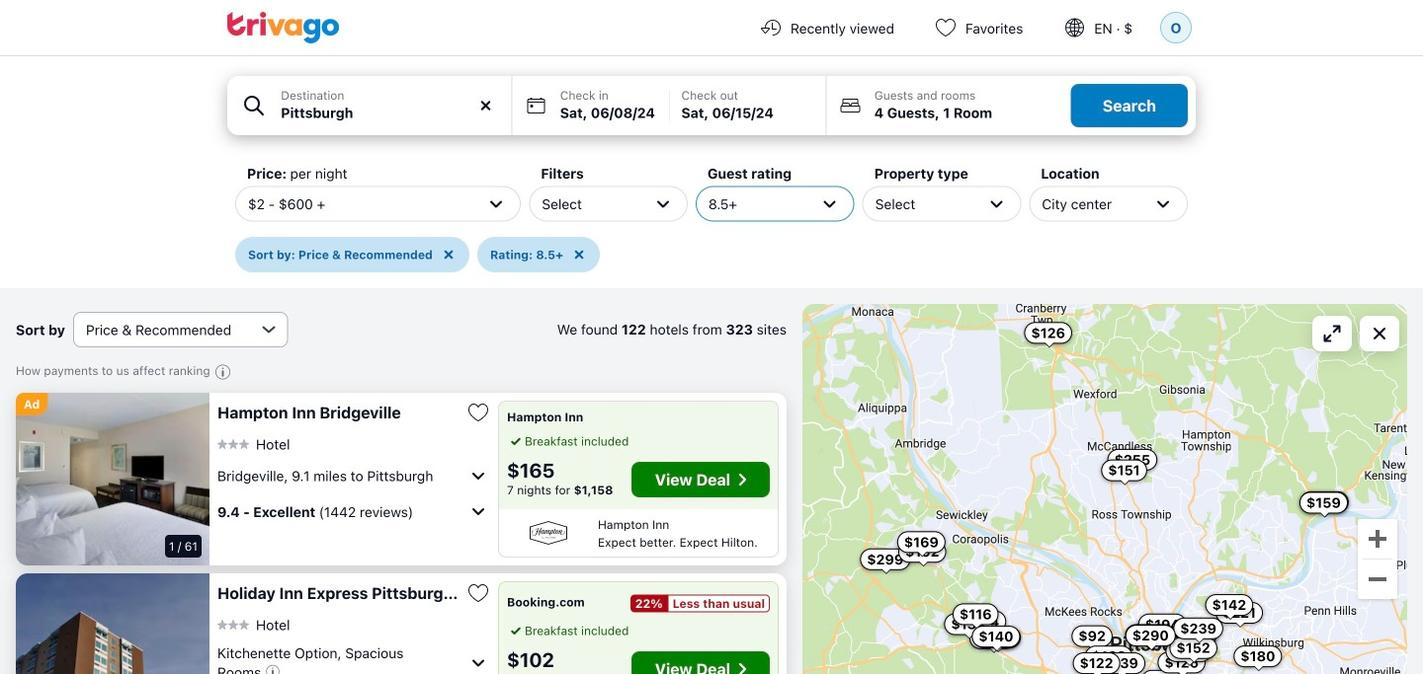 Task type: vqa. For each thing, say whether or not it's contained in the screenshot.
first 6
no



Task type: locate. For each thing, give the bounding box(es) containing it.
clear image
[[477, 97, 495, 115]]

hampton inn image
[[507, 520, 590, 547]]

None field
[[227, 76, 512, 135]]



Task type: describe. For each thing, give the bounding box(es) containing it.
holiday inn express pittsburgh west - greentree, an ihg hotel, (pittsburgh, usa) image
[[16, 574, 209, 675]]

map region
[[802, 304, 1407, 675]]

Where to? search field
[[281, 103, 500, 124]]

hampton inn bridgeville, (bridgeville, usa) image
[[16, 393, 209, 566]]

trivago logo image
[[227, 12, 340, 43]]



